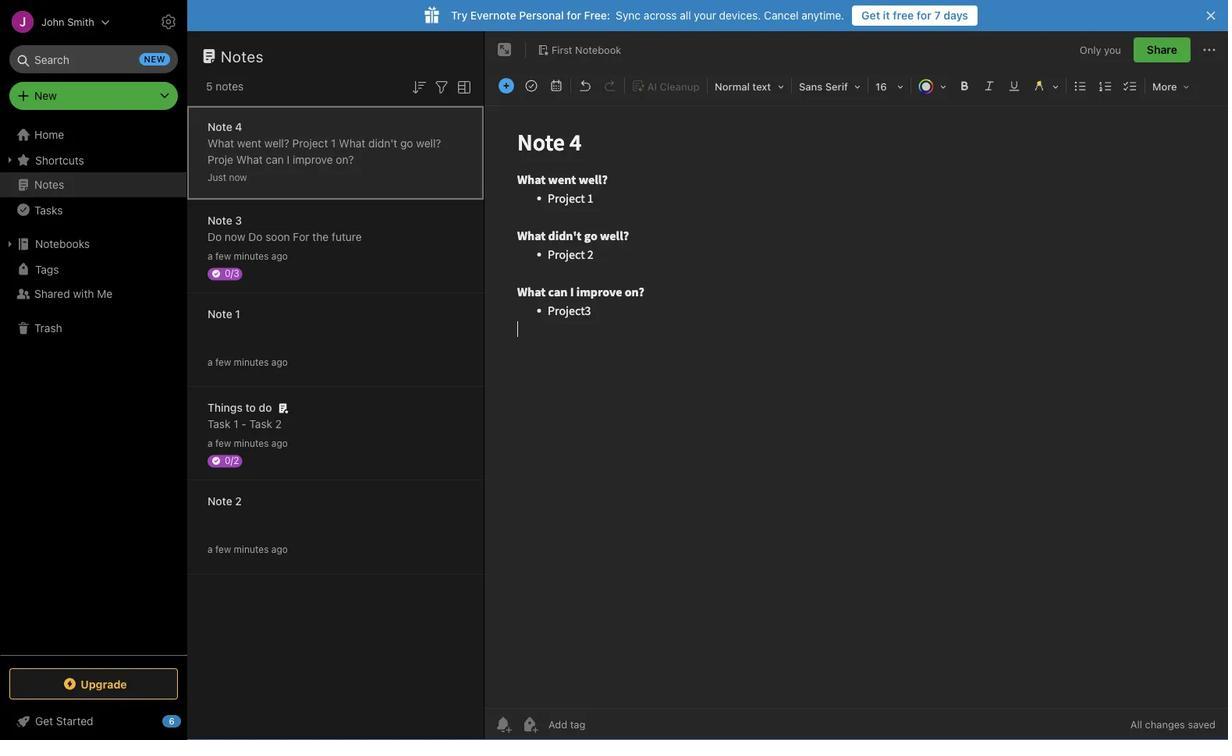 Task type: vqa. For each thing, say whether or not it's contained in the screenshot.
the 17,
no



Task type: describe. For each thing, give the bounding box(es) containing it.
shared
[[34, 288, 70, 300]]

add filters image
[[432, 78, 451, 97]]

6
[[169, 717, 175, 727]]

note for note 4
[[208, 121, 232, 133]]

me
[[97, 288, 113, 300]]

1 for note 1
[[235, 308, 240, 321]]

3 ago from the top
[[271, 438, 288, 449]]

2 do from the left
[[248, 231, 263, 243]]

tags button
[[0, 257, 187, 282]]

bulleted list image
[[1070, 75, 1092, 97]]

16
[[876, 81, 887, 92]]

expand notebooks image
[[4, 238, 16, 251]]

0 horizontal spatial what
[[208, 137, 234, 150]]

Search text field
[[20, 45, 167, 73]]

i
[[287, 153, 290, 166]]

click to collapse image
[[181, 712, 193, 730]]

Font size field
[[870, 75, 909, 98]]

project
[[292, 137, 328, 150]]

add tag image
[[521, 716, 539, 734]]

note for note 1
[[208, 308, 232, 321]]

share button
[[1134, 37, 1191, 62]]

undo image
[[574, 75, 596, 97]]

4 a few minutes ago from the top
[[208, 544, 288, 555]]

for for free:
[[567, 9, 581, 22]]

bold image
[[954, 75, 975, 97]]

1 well? from the left
[[264, 137, 289, 150]]

notebook
[[575, 44, 621, 55]]

upgrade button
[[9, 669, 178, 700]]

2 minutes from the top
[[234, 357, 269, 368]]

can
[[266, 153, 284, 166]]

View options field
[[451, 76, 474, 97]]

for for 7
[[917, 9, 932, 22]]

you
[[1104, 44, 1121, 56]]

what went well? project 1 what didn't go well? proje what can i improve on?
[[208, 137, 441, 166]]

days
[[944, 9, 968, 22]]

More field
[[1147, 75, 1195, 98]]

1 a few minutes ago from the top
[[208, 251, 288, 262]]

for
[[293, 231, 309, 243]]

note 3
[[208, 214, 242, 227]]

normal
[[715, 81, 750, 92]]

calendar event image
[[545, 75, 567, 97]]

-
[[241, 418, 247, 431]]

get started
[[35, 715, 93, 728]]

started
[[56, 715, 93, 728]]

4 minutes from the top
[[234, 544, 269, 555]]

soon
[[265, 231, 290, 243]]

note window element
[[485, 31, 1228, 741]]

more
[[1153, 81, 1177, 92]]

notebooks link
[[0, 232, 187, 257]]

anytime.
[[802, 9, 845, 22]]

share
[[1147, 43, 1178, 56]]

1 vertical spatial 2
[[235, 495, 242, 508]]

it
[[883, 9, 890, 22]]

tasks
[[34, 203, 63, 216]]

checklist image
[[1120, 75, 1142, 97]]

first
[[552, 44, 572, 55]]

more actions image
[[1200, 41, 1219, 59]]

5
[[206, 80, 213, 93]]

3
[[235, 214, 242, 227]]

trash
[[34, 322, 62, 335]]

4
[[235, 121, 242, 133]]

new search field
[[20, 45, 170, 73]]

the
[[312, 231, 329, 243]]

cancel
[[764, 9, 799, 22]]

shortcuts
[[35, 154, 84, 166]]

notes
[[216, 80, 244, 93]]

expand note image
[[496, 41, 514, 59]]

1 horizontal spatial what
[[236, 153, 263, 166]]

Add filters field
[[432, 76, 451, 97]]

new
[[144, 54, 165, 64]]

personal
[[519, 9, 564, 22]]

serif
[[825, 81, 848, 92]]

Sort options field
[[410, 76, 428, 97]]

upgrade
[[81, 678, 127, 691]]

home
[[34, 128, 64, 141]]

all
[[680, 9, 691, 22]]

devices.
[[719, 9, 761, 22]]

try
[[451, 9, 468, 22]]

things
[[208, 402, 243, 414]]

trash link
[[0, 316, 187, 341]]

new button
[[9, 82, 178, 110]]

john smith
[[41, 16, 94, 28]]

john
[[41, 16, 64, 28]]

now for do
[[225, 231, 245, 243]]

task image
[[521, 75, 542, 97]]

2 a few minutes ago from the top
[[208, 357, 288, 368]]

note 1
[[208, 308, 240, 321]]

notebooks
[[35, 238, 90, 251]]

home link
[[0, 123, 187, 147]]

Font family field
[[794, 75, 866, 98]]

Add tag field
[[547, 718, 664, 732]]

Highlight field
[[1027, 75, 1064, 98]]

Note Editor text field
[[485, 106, 1228, 709]]

all
[[1131, 719, 1142, 731]]

1 few from the top
[[215, 251, 231, 262]]

1 a from the top
[[208, 251, 213, 262]]

numbered list image
[[1095, 75, 1117, 97]]

0/2
[[225, 455, 239, 466]]

went
[[237, 137, 261, 150]]

things to do
[[208, 402, 272, 414]]

smith
[[67, 16, 94, 28]]

improve
[[293, 153, 333, 166]]

text
[[753, 81, 771, 92]]



Task type: locate. For each thing, give the bounding box(es) containing it.
1 down the 0/3
[[235, 308, 240, 321]]

0 horizontal spatial well?
[[264, 137, 289, 150]]

a down things
[[208, 438, 213, 449]]

a down note 2
[[208, 544, 213, 555]]

a down note 3
[[208, 251, 213, 262]]

get for get it free for 7 days
[[862, 9, 880, 22]]

1 vertical spatial notes
[[34, 178, 64, 191]]

1 up on?
[[331, 137, 336, 150]]

3 a few minutes ago from the top
[[208, 438, 288, 449]]

1 horizontal spatial do
[[248, 231, 263, 243]]

sync
[[616, 9, 641, 22]]

just
[[208, 172, 226, 183]]

now
[[229, 172, 247, 183], [225, 231, 245, 243]]

what up proje
[[208, 137, 234, 150]]

sans
[[799, 81, 823, 92]]

tasks button
[[0, 197, 187, 222]]

shared with me
[[34, 288, 113, 300]]

Heading level field
[[709, 75, 790, 98]]

1 ago from the top
[[271, 251, 288, 262]]

Font color field
[[913, 75, 952, 98]]

few down note 2
[[215, 544, 231, 555]]

task down things
[[208, 418, 231, 431]]

0 vertical spatial 2
[[275, 418, 282, 431]]

3 a from the top
[[208, 438, 213, 449]]

free
[[893, 9, 914, 22]]

italic image
[[979, 75, 1000, 97]]

few up the 0/3
[[215, 251, 231, 262]]

minutes
[[234, 251, 269, 262], [234, 357, 269, 368], [234, 438, 269, 449], [234, 544, 269, 555]]

get for get started
[[35, 715, 53, 728]]

1 horizontal spatial notes
[[221, 47, 264, 65]]

only
[[1080, 44, 1102, 56]]

a few minutes ago down task 1 - task 2
[[208, 438, 288, 449]]

4 ago from the top
[[271, 544, 288, 555]]

note 4
[[208, 121, 242, 133]]

0 vertical spatial now
[[229, 172, 247, 183]]

get left started
[[35, 715, 53, 728]]

normal text
[[715, 81, 771, 92]]

2 down 0/2
[[235, 495, 242, 508]]

note 2
[[208, 495, 242, 508]]

1 horizontal spatial well?
[[416, 137, 441, 150]]

1 task from the left
[[208, 418, 231, 431]]

get inside help and learning task checklist field
[[35, 715, 53, 728]]

a few minutes ago
[[208, 251, 288, 262], [208, 357, 288, 368], [208, 438, 288, 449], [208, 544, 288, 555]]

0 horizontal spatial for
[[567, 9, 581, 22]]

note for note 2
[[208, 495, 232, 508]]

1
[[331, 137, 336, 150], [235, 308, 240, 321], [234, 418, 239, 431]]

get
[[862, 9, 880, 22], [35, 715, 53, 728]]

1 minutes from the top
[[234, 251, 269, 262]]

0/3
[[225, 268, 239, 279]]

0 horizontal spatial do
[[208, 231, 222, 243]]

Insert field
[[495, 75, 518, 97]]

1 left -
[[234, 418, 239, 431]]

1 horizontal spatial for
[[917, 9, 932, 22]]

2 ago from the top
[[271, 357, 288, 368]]

1 horizontal spatial get
[[862, 9, 880, 22]]

minutes down task 1 - task 2
[[234, 438, 269, 449]]

1 for from the left
[[567, 9, 581, 22]]

future
[[332, 231, 362, 243]]

2 for from the left
[[917, 9, 932, 22]]

for
[[567, 9, 581, 22], [917, 9, 932, 22]]

task
[[208, 418, 231, 431], [249, 418, 272, 431]]

saved
[[1188, 719, 1216, 731]]

note left 3
[[208, 214, 232, 227]]

note for note 3
[[208, 214, 232, 227]]

1 horizontal spatial task
[[249, 418, 272, 431]]

2 a from the top
[[208, 357, 213, 368]]

a up things
[[208, 357, 213, 368]]

5 notes
[[206, 80, 244, 93]]

0 horizontal spatial notes
[[34, 178, 64, 191]]

few up things
[[215, 357, 231, 368]]

all changes saved
[[1131, 719, 1216, 731]]

tree containing home
[[0, 123, 187, 655]]

3 few from the top
[[215, 438, 231, 449]]

shared with me link
[[0, 282, 187, 307]]

3 minutes from the top
[[234, 438, 269, 449]]

now down 3
[[225, 231, 245, 243]]

1 inside what went well? project 1 what didn't go well? proje what can i improve on?
[[331, 137, 336, 150]]

2
[[275, 418, 282, 431], [235, 495, 242, 508]]

task down do on the bottom of page
[[249, 418, 272, 431]]

go
[[400, 137, 413, 150]]

sans serif
[[799, 81, 848, 92]]

well? right the go
[[416, 137, 441, 150]]

on?
[[336, 153, 354, 166]]

0 vertical spatial notes
[[221, 47, 264, 65]]

4 a from the top
[[208, 544, 213, 555]]

few
[[215, 251, 231, 262], [215, 357, 231, 368], [215, 438, 231, 449], [215, 544, 231, 555]]

first notebook button
[[532, 39, 627, 61]]

ago
[[271, 251, 288, 262], [271, 357, 288, 368], [271, 438, 288, 449], [271, 544, 288, 555]]

what down went
[[236, 153, 263, 166]]

7
[[935, 9, 941, 22]]

1 horizontal spatial 2
[[275, 418, 282, 431]]

2 vertical spatial 1
[[234, 418, 239, 431]]

0 vertical spatial get
[[862, 9, 880, 22]]

for left free:
[[567, 9, 581, 22]]

tags
[[35, 263, 59, 276]]

for left 7 at the top
[[917, 9, 932, 22]]

new
[[34, 89, 57, 102]]

proje
[[208, 153, 233, 166]]

add a reminder image
[[494, 716, 513, 734]]

minutes up to
[[234, 357, 269, 368]]

do down note 3
[[208, 231, 222, 243]]

task 1 - task 2
[[208, 418, 282, 431]]

for inside get it free for 7 days button
[[917, 9, 932, 22]]

0 horizontal spatial get
[[35, 715, 53, 728]]

Account field
[[0, 6, 110, 37]]

1 do from the left
[[208, 231, 222, 243]]

get it free for 7 days button
[[852, 5, 978, 26]]

4 few from the top
[[215, 544, 231, 555]]

note left 4
[[208, 121, 232, 133]]

shortcuts button
[[0, 147, 187, 172]]

notes up tasks
[[34, 178, 64, 191]]

notes up notes
[[221, 47, 264, 65]]

2 task from the left
[[249, 418, 272, 431]]

few up 0/2
[[215, 438, 231, 449]]

4 note from the top
[[208, 495, 232, 508]]

minutes down note 2
[[234, 544, 269, 555]]

settings image
[[159, 12, 178, 31]]

what
[[208, 137, 234, 150], [339, 137, 365, 150], [236, 153, 263, 166]]

didn't
[[368, 137, 397, 150]]

changes
[[1145, 719, 1185, 731]]

do
[[259, 402, 272, 414]]

your
[[694, 9, 716, 22]]

Help and Learning task checklist field
[[0, 709, 187, 734]]

2 few from the top
[[215, 357, 231, 368]]

0 vertical spatial 1
[[331, 137, 336, 150]]

with
[[73, 288, 94, 300]]

a few minutes ago up the 0/3
[[208, 251, 288, 262]]

1 vertical spatial now
[[225, 231, 245, 243]]

a few minutes ago up to
[[208, 357, 288, 368]]

now right just at top left
[[229, 172, 247, 183]]

0 horizontal spatial task
[[208, 418, 231, 431]]

evernote
[[470, 9, 516, 22]]

note down the 0/3
[[208, 308, 232, 321]]

try evernote personal for free: sync across all your devices. cancel anytime.
[[451, 9, 845, 22]]

3 note from the top
[[208, 308, 232, 321]]

1 note from the top
[[208, 121, 232, 133]]

1 for task 1 - task 2
[[234, 418, 239, 431]]

2 note from the top
[[208, 214, 232, 227]]

tree
[[0, 123, 187, 655]]

do now do soon for the future
[[208, 231, 362, 243]]

do left soon
[[248, 231, 263, 243]]

well? up can
[[264, 137, 289, 150]]

notes link
[[0, 172, 187, 197]]

to
[[245, 402, 256, 414]]

2 horizontal spatial what
[[339, 137, 365, 150]]

minutes up the 0/3
[[234, 251, 269, 262]]

just now
[[208, 172, 247, 183]]

do
[[208, 231, 222, 243], [248, 231, 263, 243]]

get left it
[[862, 9, 880, 22]]

0 horizontal spatial 2
[[235, 495, 242, 508]]

first notebook
[[552, 44, 621, 55]]

now for just
[[229, 172, 247, 183]]

get inside button
[[862, 9, 880, 22]]

underline image
[[1004, 75, 1025, 97]]

get it free for 7 days
[[862, 9, 968, 22]]

More actions field
[[1200, 37, 1219, 62]]

what up on?
[[339, 137, 365, 150]]

2 well? from the left
[[416, 137, 441, 150]]

only you
[[1080, 44, 1121, 56]]

a few minutes ago down note 2
[[208, 544, 288, 555]]

1 vertical spatial get
[[35, 715, 53, 728]]

2 right -
[[275, 418, 282, 431]]

across
[[644, 9, 677, 22]]

note down 0/2
[[208, 495, 232, 508]]

a
[[208, 251, 213, 262], [208, 357, 213, 368], [208, 438, 213, 449], [208, 544, 213, 555]]

1 vertical spatial 1
[[235, 308, 240, 321]]



